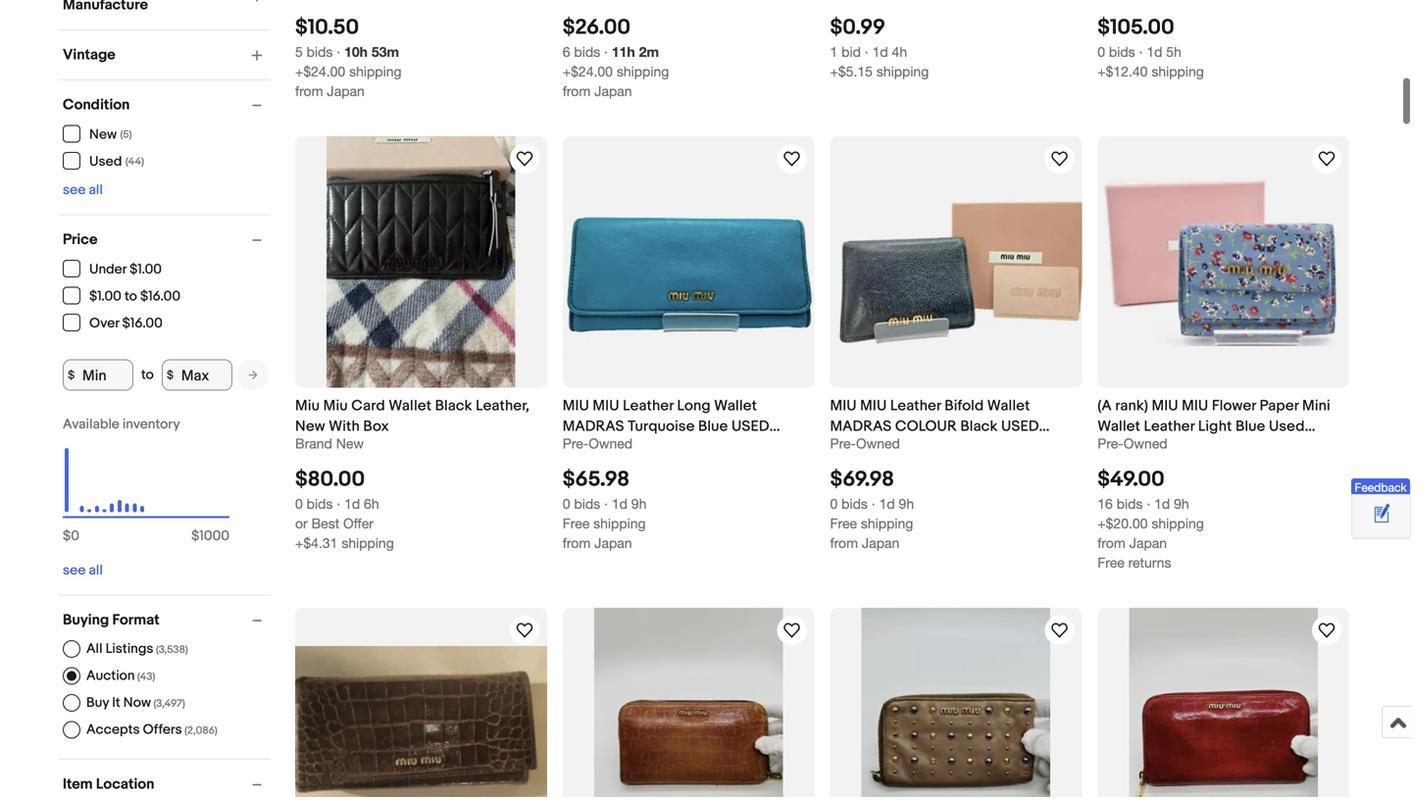 Task type: describe. For each thing, give the bounding box(es) containing it.
accepts
[[86, 722, 140, 739]]

$105.00
[[1098, 15, 1175, 40]]

under
[[89, 261, 127, 278]]

$26.00
[[563, 15, 631, 40]]

miu miu leather long wallet madras turquoise blue used y1201-17
[[563, 397, 770, 456]]

pre-owned for $65.98
[[563, 436, 633, 452]]

3 pre- from the left
[[1098, 436, 1124, 452]]

$10.50 5 bids · 10h 53m +$24.00 shipping from japan
[[295, 15, 402, 99]]

price button
[[63, 231, 271, 249]]

or
[[295, 515, 308, 532]]

leather for $69.98
[[891, 397, 942, 415]]

to inside $1.00 to $16.00 link
[[125, 288, 137, 305]]

over $16.00
[[89, 315, 163, 332]]

· for $0.99
[[865, 44, 869, 60]]

$26.00 6 bids · 11h 2m +$24.00 shipping from japan
[[563, 15, 669, 99]]

owned for $69.98
[[856, 436, 900, 452]]

shipping inside $80.00 0 bids · 1d 6h or best offer +$4.31 shipping
[[342, 535, 394, 551]]

 (43) Items text field
[[135, 671, 155, 684]]

9h for $65.98
[[632, 496, 647, 512]]

2 miu from the left
[[323, 397, 348, 415]]

from inside '$49.00 16 bids · 1d 9h +$20.00 shipping from japan free returns'
[[1098, 535, 1126, 551]]

blue inside miu miu leather long wallet madras turquoise blue used y1201-17
[[699, 418, 728, 436]]

0 for $80.00
[[295, 496, 303, 512]]

see all button for price
[[63, 563, 103, 579]]

 (3,497) Items text field
[[151, 698, 185, 711]]

free for $65.98
[[563, 515, 590, 532]]

from for $69.98
[[831, 535, 859, 551]]

card
[[352, 397, 385, 415]]

3 owned from the left
[[1124, 436, 1168, 452]]

leather for $65.98
[[623, 397, 674, 415]]

w/box
[[1098, 439, 1142, 456]]

1d for $69.98
[[880, 496, 895, 512]]

0 for $65.98
[[563, 496, 571, 512]]

· for $10.50
[[337, 44, 341, 60]]

madras for $69.98
[[831, 418, 892, 436]]

4h
[[892, 44, 908, 60]]

japan inside '$49.00 16 bids · 1d 9h +$20.00 shipping from japan free returns'
[[1130, 535, 1168, 551]]

long
[[678, 397, 711, 415]]

0 inside $105.00 0 bids · 1d 5h +$12.40 shipping
[[1098, 44, 1106, 60]]

wallet inside miu miu card wallet black leather, new with box brand new
[[389, 397, 432, 415]]

miu miu leather bifold wallet madras colour black used y1201-16
[[831, 397, 1040, 456]]

miu miu card wallet black leather, new with box link
[[295, 396, 547, 436]]

auction (43)
[[86, 668, 155, 685]]

0 horizontal spatial new
[[89, 127, 117, 143]]

1
[[831, 44, 838, 60]]

0 vertical spatial $16.00
[[140, 288, 181, 305]]

(5)
[[120, 129, 132, 141]]

condition button
[[63, 96, 271, 114]]

box
[[363, 418, 389, 436]]

· for $69.98
[[872, 496, 876, 512]]

+$20.00
[[1098, 515, 1148, 532]]

y1201- for $65.98
[[563, 439, 606, 456]]

· for $26.00
[[604, 44, 608, 60]]

best
[[312, 515, 340, 532]]

shipping for $105.00
[[1152, 63, 1205, 79]]

11h
[[612, 44, 635, 60]]

auction
[[86, 668, 135, 685]]

· for $49.00
[[1147, 496, 1151, 512]]

$1.00 to $16.00 link
[[63, 287, 182, 305]]

see all for price
[[63, 563, 103, 579]]

+$12.40
[[1098, 63, 1148, 79]]

miu miu brown leather wallet image
[[295, 646, 547, 798]]

$105.00 0 bids · 1d 5h +$12.40 shipping
[[1098, 15, 1205, 79]]

all for price
[[89, 563, 103, 579]]

miu miu crocodile embossed leather zip long wallet image for watch miu miu crocodile embossed leather zip long wallet icon
[[1130, 608, 1319, 798]]

buy it now (3,497)
[[86, 695, 185, 712]]

location
[[96, 776, 154, 794]]

$ 1000
[[191, 528, 230, 545]]

(3,497)
[[154, 698, 185, 711]]

format
[[112, 612, 160, 629]]

· for $65.98
[[604, 496, 608, 512]]

item location
[[63, 776, 154, 794]]

6 miu from the left
[[1182, 397, 1209, 415]]

1000
[[200, 528, 230, 545]]

$69.98
[[831, 467, 895, 492]]

watch miu miu, leather zip around wallet authentic used image
[[1048, 619, 1072, 642]]

miu miu leather bifold wallet madras colour black used y1201-16 link
[[831, 396, 1082, 456]]

all
[[86, 641, 102, 658]]

watch miu miu brown leather wallet image
[[513, 619, 536, 642]]

shipping for $0.99
[[877, 63, 929, 79]]

1d for $105.00
[[1147, 44, 1163, 60]]

flower
[[1213, 397, 1257, 415]]

watch miu miu leather bifold wallet madras colour black used y1201-16 image
[[1048, 147, 1072, 171]]

all for condition
[[89, 182, 103, 199]]

free inside '$49.00 16 bids · 1d 9h +$20.00 shipping from japan free returns'
[[1098, 555, 1125, 571]]

under $1.00 link
[[63, 260, 163, 278]]

bids for $105.00
[[1110, 44, 1136, 60]]

2m
[[639, 44, 659, 60]]

5
[[295, 44, 303, 60]]

shipping for $10.50
[[349, 63, 402, 79]]

9h inside '$49.00 16 bids · 1d 9h +$20.00 shipping from japan free returns'
[[1175, 496, 1190, 512]]

over
[[89, 315, 119, 332]]

1d for $0.99
[[873, 44, 889, 60]]

6h
[[364, 496, 379, 512]]

returns
[[1129, 555, 1172, 571]]

miu miu leather long wallet madras turquoise blue used y1201-17 image
[[563, 168, 815, 357]]

offer
[[343, 515, 374, 532]]

bids for $69.98
[[842, 496, 868, 512]]

with
[[329, 418, 360, 436]]

$0.99
[[831, 15, 886, 40]]

1 vertical spatial to
[[141, 367, 154, 384]]

all listings (3,538)
[[86, 641, 188, 658]]

watch miu miu leather long wallet madras turquoise blue used y1201-17 image
[[780, 147, 804, 171]]

+$24.00 for $26.00
[[563, 63, 613, 79]]

rank)
[[1116, 397, 1149, 415]]

inventory
[[123, 416, 180, 433]]

bids for $10.50
[[307, 44, 333, 60]]

used inside (a rank) miu miu flower paper mini wallet leather light blue used w/box s12095
[[1270, 418, 1305, 436]]

miu miu leather long wallet madras turquoise blue used y1201-17 heading
[[563, 397, 780, 456]]

miu miu leather bifold wallet madras colour black used y1201-16 heading
[[831, 397, 1050, 456]]

pre- for $69.98
[[831, 436, 856, 452]]

item location button
[[63, 776, 271, 794]]

6
[[563, 44, 571, 60]]

9h for $69.98
[[899, 496, 915, 512]]

2 horizontal spatial new
[[336, 436, 364, 452]]

used for $69.98
[[1002, 418, 1040, 436]]

wallet inside (a rank) miu miu flower paper mini wallet leather light blue used w/box s12095
[[1098, 418, 1141, 436]]

feedback
[[1355, 481, 1407, 494]]

from for $26.00
[[563, 83, 591, 99]]

now
[[123, 695, 151, 712]]

japan for $10.50
[[327, 83, 365, 99]]

colour
[[896, 418, 957, 436]]

5h
[[1167, 44, 1182, 60]]

5 miu from the left
[[1152, 397, 1179, 415]]

buying
[[63, 612, 109, 629]]

listings
[[106, 641, 153, 658]]

$80.00
[[295, 467, 365, 492]]

from for $65.98
[[563, 535, 591, 551]]



Task type: locate. For each thing, give the bounding box(es) containing it.
0 up or at the left bottom of the page
[[295, 496, 303, 512]]

see all button
[[63, 182, 103, 199], [63, 563, 103, 579]]

bids for $26.00
[[574, 44, 601, 60]]

3 miu from the left
[[831, 397, 857, 415]]

1 horizontal spatial owned
[[856, 436, 900, 452]]

miu miu leather bifold wallet madras colour black used y1201-16 image
[[831, 168, 1082, 357]]

wallet inside miu miu leather long wallet madras turquoise blue used y1201-17
[[715, 397, 757, 415]]

blue
[[699, 418, 728, 436], [1236, 418, 1266, 436]]

shipping inside $26.00 6 bids · 11h 2m +$24.00 shipping from japan
[[617, 63, 669, 79]]

graph of available inventory between $0 and $1000+ image
[[63, 416, 230, 555]]

 (2,086) Items text field
[[182, 725, 218, 738]]

(a rank) miu miu flower paper mini wallet leather light blue used w/box s12095 image
[[1098, 178, 1350, 346]]

· inside $0.99 1 bid · 1d 4h +$5.15 shipping
[[865, 44, 869, 60]]

1 horizontal spatial used
[[1002, 418, 1040, 436]]

1 horizontal spatial miu
[[323, 397, 348, 415]]

all
[[89, 182, 103, 199], [89, 563, 103, 579]]

madras for $65.98
[[563, 418, 625, 436]]

· right bid
[[865, 44, 869, 60]]

japan inside $10.50 5 bids · 10h 53m +$24.00 shipping from japan
[[327, 83, 365, 99]]

0 inside image
[[71, 528, 79, 545]]

shipping inside $105.00 0 bids · 1d 5h +$12.40 shipping
[[1152, 63, 1205, 79]]

watch miu miu crocodile embossed leather zip long wallet image
[[780, 619, 804, 642]]

 (3,538) Items text field
[[153, 644, 188, 657]]

· for $80.00
[[337, 496, 341, 512]]

japan down "$65.98"
[[595, 535, 632, 551]]

(44)
[[125, 156, 144, 168]]

2 miu miu crocodile embossed leather zip long wallet image from the left
[[1130, 608, 1319, 798]]

0 horizontal spatial owned
[[589, 436, 633, 452]]

(a rank) miu miu flower paper mini wallet leather light blue used w/box s12095 heading
[[1098, 397, 1331, 456]]

miu miu card wallet black leather, new with box heading
[[295, 397, 530, 436]]

miu miu leather long wallet madras turquoise blue used y1201-17 link
[[563, 396, 815, 456]]

see up price at the left top
[[63, 182, 86, 199]]

$1.00
[[130, 261, 162, 278], [89, 288, 122, 305]]

1d inside $69.98 0 bids · 1d 9h free shipping from japan
[[880, 496, 895, 512]]

japan inside $65.98 0 bids · 1d 9h free shipping from japan
[[595, 535, 632, 551]]

2 miu from the left
[[593, 397, 620, 415]]

(a rank) miu miu flower paper mini wallet leather light blue used w/box s12095
[[1098, 397, 1331, 456]]

pre-owned up $69.98
[[831, 436, 900, 452]]

0 vertical spatial see all
[[63, 182, 103, 199]]

· inside $105.00 0 bids · 1d 5h +$12.40 shipping
[[1140, 44, 1143, 60]]

light
[[1199, 418, 1233, 436]]

see all button down used (44)
[[63, 182, 103, 199]]

16 up +$20.00
[[1098, 496, 1113, 512]]

it
[[112, 695, 120, 712]]

shipping for $49.00
[[1152, 515, 1205, 532]]

1 y1201- from the left
[[563, 439, 606, 456]]

madras up $69.98
[[831, 418, 892, 436]]

1 horizontal spatial pre-owned
[[831, 436, 900, 452]]

1 horizontal spatial +$24.00
[[563, 63, 613, 79]]

from down the 5
[[295, 83, 323, 99]]

available
[[63, 416, 120, 433]]

1 horizontal spatial to
[[141, 367, 154, 384]]

shipping inside $0.99 1 bid · 1d 4h +$5.15 shipping
[[877, 63, 929, 79]]

· inside $10.50 5 bids · 10h 53m +$24.00 shipping from japan
[[337, 44, 341, 60]]

watch miu miu crocodile embossed leather zip long wallet image
[[1316, 619, 1339, 642]]

bids down "$65.98"
[[574, 496, 601, 512]]

0 horizontal spatial 9h
[[632, 496, 647, 512]]

black inside miu miu leather bifold wallet madras colour black used y1201-16
[[961, 418, 998, 436]]

Maximum Value in $ text field
[[162, 360, 232, 391]]

madras inside miu miu leather bifold wallet madras colour black used y1201-16
[[831, 418, 892, 436]]

$16.00 inside "link"
[[122, 315, 163, 332]]

0 vertical spatial $1.00
[[130, 261, 162, 278]]

new
[[89, 127, 117, 143], [295, 418, 325, 436], [336, 436, 364, 452]]

bids up +$20.00
[[1117, 496, 1143, 512]]

1 used from the left
[[732, 418, 770, 436]]

vintage button
[[63, 46, 271, 64]]

wallet up w/box
[[1098, 418, 1141, 436]]

1d left 5h
[[1147, 44, 1163, 60]]

0
[[1098, 44, 1106, 60], [295, 496, 303, 512], [563, 496, 571, 512], [831, 496, 838, 512], [71, 528, 79, 545]]

2 madras from the left
[[831, 418, 892, 436]]

17
[[606, 439, 619, 456]]

1 horizontal spatial y1201-
[[831, 439, 874, 456]]

miu miu card wallet black leather, new with box image
[[327, 136, 516, 388]]

blue down the long
[[699, 418, 728, 436]]

miu up brand
[[295, 397, 320, 415]]

2 horizontal spatial pre-owned
[[1098, 436, 1168, 452]]

to up over $16.00
[[125, 288, 137, 305]]

2 pre- from the left
[[831, 436, 856, 452]]

shipping down 53m
[[349, 63, 402, 79]]

$49.00 16 bids · 1d 9h +$20.00 shipping from japan free returns
[[1098, 467, 1205, 571]]

leather,
[[476, 397, 530, 415]]

shipping inside $69.98 0 bids · 1d 9h free shipping from japan
[[861, 515, 914, 532]]

bids inside $26.00 6 bids · 11h 2m +$24.00 shipping from japan
[[574, 44, 601, 60]]

bids inside $65.98 0 bids · 1d 9h free shipping from japan
[[574, 496, 601, 512]]

1d for $80.00
[[344, 496, 360, 512]]

japan down 10h
[[327, 83, 365, 99]]

2 horizontal spatial pre-
[[1098, 436, 1124, 452]]

bids down $69.98
[[842, 496, 868, 512]]

accepts offers (2,086)
[[86, 722, 218, 739]]

$16.00 up over $16.00
[[140, 288, 181, 305]]

1d inside $0.99 1 bid · 1d 4h +$5.15 shipping
[[873, 44, 889, 60]]

(a rank) miu miu flower paper mini wallet leather light blue used w/box s12095 link
[[1098, 396, 1350, 456]]

new right brand
[[336, 436, 364, 452]]

2 used from the left
[[1002, 418, 1040, 436]]

free down "$65.98"
[[563, 515, 590, 532]]

japan down $69.98
[[862, 535, 900, 551]]

used inside miu miu leather long wallet madras turquoise blue used y1201-17
[[732, 418, 770, 436]]

0 horizontal spatial blue
[[699, 418, 728, 436]]

+$24.00 inside $26.00 6 bids · 11h 2m +$24.00 shipping from japan
[[563, 63, 613, 79]]

$
[[68, 368, 75, 382], [167, 368, 174, 382], [63, 528, 71, 545], [191, 528, 200, 545]]

$65.98 0 bids · 1d 9h free shipping from japan
[[563, 467, 647, 551]]

leather up "turquoise"
[[623, 397, 674, 415]]

vintage
[[63, 46, 116, 64]]

0 horizontal spatial miu
[[295, 397, 320, 415]]

buying format button
[[63, 612, 271, 629]]

1 pre-owned from the left
[[563, 436, 633, 452]]

Minimum Value in $ text field
[[63, 360, 133, 391]]

from inside $10.50 5 bids · 10h 53m +$24.00 shipping from japan
[[295, 83, 323, 99]]

1 vertical spatial see all
[[63, 563, 103, 579]]

japan
[[327, 83, 365, 99], [595, 83, 632, 99], [595, 535, 632, 551], [862, 535, 900, 551], [1130, 535, 1168, 551]]

1 vertical spatial $16.00
[[122, 315, 163, 332]]

bids inside $80.00 0 bids · 1d 6h or best offer +$4.31 shipping
[[307, 496, 333, 512]]

1 see from the top
[[63, 182, 86, 199]]

2 horizontal spatial 9h
[[1175, 496, 1190, 512]]

+$24.00 for $10.50
[[295, 63, 346, 79]]

miu miu, leather zip around wallet authentic used image
[[862, 608, 1051, 798]]

s12095
[[1145, 439, 1194, 456]]

0 down $69.98
[[831, 496, 838, 512]]

1 vertical spatial $1.00
[[89, 288, 122, 305]]

1 horizontal spatial 16
[[1098, 496, 1113, 512]]

· up best
[[337, 496, 341, 512]]

turquoise
[[628, 418, 695, 436]]

bids
[[307, 44, 333, 60], [574, 44, 601, 60], [1110, 44, 1136, 60], [307, 496, 333, 512], [574, 496, 601, 512], [842, 496, 868, 512], [1117, 496, 1143, 512]]

1 vertical spatial see all button
[[63, 563, 103, 579]]

· inside $26.00 6 bids · 11h 2m +$24.00 shipping from japan
[[604, 44, 608, 60]]

over $16.00 link
[[63, 314, 164, 332]]

1 vertical spatial all
[[89, 563, 103, 579]]

1d for $49.00
[[1155, 496, 1171, 512]]

bids right 6
[[574, 44, 601, 60]]

madras inside miu miu leather long wallet madras turquoise blue used y1201-17
[[563, 418, 625, 436]]

1d inside $105.00 0 bids · 1d 5h +$12.40 shipping
[[1147, 44, 1163, 60]]

1 miu from the left
[[295, 397, 320, 415]]

1 horizontal spatial leather
[[891, 397, 942, 415]]

0 horizontal spatial leather
[[623, 397, 674, 415]]

0 horizontal spatial black
[[435, 397, 473, 415]]

from
[[295, 83, 323, 99], [563, 83, 591, 99], [563, 535, 591, 551], [831, 535, 859, 551], [1098, 535, 1126, 551]]

see
[[63, 182, 86, 199], [63, 563, 86, 579]]

·
[[337, 44, 341, 60], [604, 44, 608, 60], [865, 44, 869, 60], [1140, 44, 1143, 60], [337, 496, 341, 512], [604, 496, 608, 512], [872, 496, 876, 512], [1147, 496, 1151, 512]]

$ 0
[[63, 528, 79, 545]]

buy
[[86, 695, 109, 712]]

(a
[[1098, 397, 1112, 415]]

owned up $49.00
[[1124, 436, 1168, 452]]

0 vertical spatial black
[[435, 397, 473, 415]]

blue inside (a rank) miu miu flower paper mini wallet leather light blue used w/box s12095
[[1236, 418, 1266, 436]]

1 horizontal spatial free
[[831, 515, 857, 532]]

$ up available
[[68, 368, 75, 382]]

used down new (5) at top
[[89, 154, 122, 170]]

shipping down $69.98
[[861, 515, 914, 532]]

to left maximum value in $ text field
[[141, 367, 154, 384]]

1d down $69.98
[[880, 496, 895, 512]]

2 blue from the left
[[1236, 418, 1266, 436]]

· inside $65.98 0 bids · 1d 9h free shipping from japan
[[604, 496, 608, 512]]

· inside $80.00 0 bids · 1d 6h or best offer +$4.31 shipping
[[337, 496, 341, 512]]

0 vertical spatial see
[[63, 182, 86, 199]]

shipping down "$65.98"
[[594, 515, 646, 532]]

1 vertical spatial used
[[1270, 418, 1305, 436]]

pre- left 17
[[563, 436, 589, 452]]

1 miu from the left
[[563, 397, 590, 415]]

1 see all from the top
[[63, 182, 103, 199]]

pre-owned up $49.00
[[1098, 436, 1168, 452]]

black inside miu miu card wallet black leather, new with box brand new
[[435, 397, 473, 415]]

0 horizontal spatial free
[[563, 515, 590, 532]]

owned for $65.98
[[589, 436, 633, 452]]

· down $69.98
[[872, 496, 876, 512]]

leather inside miu miu leather bifold wallet madras colour black used y1201-16
[[891, 397, 942, 415]]

1 9h from the left
[[632, 496, 647, 512]]

wallet right the long
[[715, 397, 757, 415]]

pre-owned for $69.98
[[831, 436, 900, 452]]

2 +$24.00 from the left
[[563, 63, 613, 79]]

1 vertical spatial black
[[961, 418, 998, 436]]

0 horizontal spatial pre-owned
[[563, 436, 633, 452]]

(3,538)
[[156, 644, 188, 657]]

miu miu crocodile embossed leather zip long wallet image
[[594, 608, 783, 798], [1130, 608, 1319, 798]]

available inventory
[[63, 416, 180, 433]]

see all button for condition
[[63, 182, 103, 199]]

see all down used (44)
[[63, 182, 103, 199]]

2 see from the top
[[63, 563, 86, 579]]

3 9h from the left
[[1175, 496, 1190, 512]]

1 horizontal spatial pre-
[[831, 436, 856, 452]]

wallet up box
[[389, 397, 432, 415]]

japan for $69.98
[[862, 535, 900, 551]]

y1201- inside miu miu leather bifold wallet madras colour black used y1201-16
[[831, 439, 874, 456]]

from down $69.98
[[831, 535, 859, 551]]

miu miu crocodile embossed leather zip long wallet image for watch miu miu crocodile embossed leather zip long wallet image
[[594, 608, 783, 798]]

bid
[[842, 44, 861, 60]]

bids inside $69.98 0 bids · 1d 9h free shipping from japan
[[842, 496, 868, 512]]

black left leather,
[[435, 397, 473, 415]]

see for price
[[63, 563, 86, 579]]

9h inside $65.98 0 bids · 1d 9h free shipping from japan
[[632, 496, 647, 512]]

bids inside $105.00 0 bids · 1d 5h +$12.40 shipping
[[1110, 44, 1136, 60]]

0 inside $80.00 0 bids · 1d 6h or best offer +$4.31 shipping
[[295, 496, 303, 512]]

1 horizontal spatial used
[[1270, 418, 1305, 436]]

free down $69.98
[[831, 515, 857, 532]]

free for $69.98
[[831, 515, 857, 532]]

16 inside '$49.00 16 bids · 1d 9h +$20.00 shipping from japan free returns'
[[1098, 496, 1113, 512]]

bifold
[[945, 397, 984, 415]]

1 vertical spatial see
[[63, 563, 86, 579]]

2 all from the top
[[89, 563, 103, 579]]

y1201- inside miu miu leather long wallet madras turquoise blue used y1201-17
[[563, 439, 606, 456]]

used down 'paper'
[[1270, 418, 1305, 436]]

used (44)
[[89, 154, 144, 170]]

bids inside $10.50 5 bids · 10h 53m +$24.00 shipping from japan
[[307, 44, 333, 60]]

paper
[[1260, 397, 1300, 415]]

0 vertical spatial used
[[89, 154, 122, 170]]

1d
[[873, 44, 889, 60], [1147, 44, 1163, 60], [344, 496, 360, 512], [612, 496, 628, 512], [880, 496, 895, 512], [1155, 496, 1171, 512]]

0 horizontal spatial used
[[732, 418, 770, 436]]

shipping
[[349, 63, 402, 79], [617, 63, 669, 79], [877, 63, 929, 79], [1152, 63, 1205, 79], [594, 515, 646, 532], [861, 515, 914, 532], [1152, 515, 1205, 532], [342, 535, 394, 551]]

free inside $65.98 0 bids · 1d 9h free shipping from japan
[[563, 515, 590, 532]]

· inside '$49.00 16 bids · 1d 9h +$20.00 shipping from japan free returns'
[[1147, 496, 1151, 512]]

wallet inside miu miu leather bifold wallet madras colour black used y1201-16
[[988, 397, 1031, 415]]

brand
[[295, 436, 332, 452]]

see down $ 0
[[63, 563, 86, 579]]

0 horizontal spatial madras
[[563, 418, 625, 436]]

1d inside '$49.00 16 bids · 1d 9h +$20.00 shipping from japan free returns'
[[1155, 496, 1171, 512]]

leather inside miu miu leather long wallet madras turquoise blue used y1201-17
[[623, 397, 674, 415]]

buying format
[[63, 612, 160, 629]]

owned up $69.98
[[856, 436, 900, 452]]

0 horizontal spatial pre-
[[563, 436, 589, 452]]

$ up inventory
[[167, 368, 174, 382]]

from down 6
[[563, 83, 591, 99]]

1 horizontal spatial blue
[[1236, 418, 1266, 436]]

1 pre- from the left
[[563, 436, 589, 452]]

shipping down offer in the left bottom of the page
[[342, 535, 394, 551]]

1 horizontal spatial miu miu crocodile embossed leather zip long wallet image
[[1130, 608, 1319, 798]]

2 see all button from the top
[[63, 563, 103, 579]]

· down $49.00
[[1147, 496, 1151, 512]]

madras
[[563, 418, 625, 436], [831, 418, 892, 436]]

y1201- for $69.98
[[831, 439, 874, 456]]

used inside miu miu leather bifold wallet madras colour black used y1201-16
[[1002, 418, 1040, 436]]

0 vertical spatial see all button
[[63, 182, 103, 199]]

pre-owned up "$65.98"
[[563, 436, 633, 452]]

from inside $26.00 6 bids · 11h 2m +$24.00 shipping from japan
[[563, 83, 591, 99]]

1d inside $65.98 0 bids · 1d 9h free shipping from japan
[[612, 496, 628, 512]]

$ up the buying format dropdown button in the left of the page
[[191, 528, 200, 545]]

bids up best
[[307, 496, 333, 512]]

from inside $69.98 0 bids · 1d 9h free shipping from japan
[[831, 535, 859, 551]]

pre-
[[563, 436, 589, 452], [831, 436, 856, 452], [1098, 436, 1124, 452]]

(2,086)
[[185, 725, 218, 738]]

from down "$65.98"
[[563, 535, 591, 551]]

· left 11h at the top left of page
[[604, 44, 608, 60]]

all down used (44)
[[89, 182, 103, 199]]

2 pre-owned from the left
[[831, 436, 900, 452]]

0 horizontal spatial 16
[[874, 439, 887, 456]]

miu up the with
[[323, 397, 348, 415]]

japan for $26.00
[[595, 83, 632, 99]]

owned up "$65.98"
[[589, 436, 633, 452]]

+$24.00 inside $10.50 5 bids · 10h 53m +$24.00 shipping from japan
[[295, 63, 346, 79]]

10h
[[344, 44, 368, 60]]

$1.00 up "over"
[[89, 288, 122, 305]]

shipping for $26.00
[[617, 63, 669, 79]]

2 horizontal spatial free
[[1098, 555, 1125, 571]]

1 +$24.00 from the left
[[295, 63, 346, 79]]

0 horizontal spatial miu miu crocodile embossed leather zip long wallet image
[[594, 608, 783, 798]]

new (5)
[[89, 127, 132, 143]]

· inside $69.98 0 bids · 1d 9h free shipping from japan
[[872, 496, 876, 512]]

watch miu miu card wallet black leather, new with box image
[[513, 147, 536, 171]]

japan up returns
[[1130, 535, 1168, 551]]

see for condition
[[63, 182, 86, 199]]

leather up 'colour'
[[891, 397, 942, 415]]

blue down flower
[[1236, 418, 1266, 436]]

see all button down $ 0
[[63, 563, 103, 579]]

0 horizontal spatial to
[[125, 288, 137, 305]]

0 vertical spatial 16
[[874, 439, 887, 456]]

shipping inside '$49.00 16 bids · 1d 9h +$20.00 shipping from japan free returns'
[[1152, 515, 1205, 532]]

see all
[[63, 182, 103, 199], [63, 563, 103, 579]]

1 owned from the left
[[589, 436, 633, 452]]

bids up +$12.40 at the top
[[1110, 44, 1136, 60]]

under $1.00
[[89, 261, 162, 278]]

0 vertical spatial all
[[89, 182, 103, 199]]

0 horizontal spatial $1.00
[[89, 288, 122, 305]]

black down bifold
[[961, 418, 998, 436]]

shipping up returns
[[1152, 515, 1205, 532]]

leather up the s12095
[[1144, 418, 1195, 436]]

offers
[[143, 722, 182, 739]]

from inside $65.98 0 bids · 1d 9h free shipping from japan
[[563, 535, 591, 551]]

miu
[[563, 397, 590, 415], [593, 397, 620, 415], [831, 397, 857, 415], [861, 397, 887, 415], [1152, 397, 1179, 415], [1182, 397, 1209, 415]]

4 miu from the left
[[861, 397, 887, 415]]

2 horizontal spatial owned
[[1124, 436, 1168, 452]]

$16.00
[[140, 288, 181, 305], [122, 315, 163, 332]]

0 for $69.98
[[831, 496, 838, 512]]

shipping inside $65.98 0 bids · 1d 9h free shipping from japan
[[594, 515, 646, 532]]

16 up $69.98
[[874, 439, 887, 456]]

1 horizontal spatial new
[[295, 418, 325, 436]]

1 horizontal spatial black
[[961, 418, 998, 436]]

$ up buying
[[63, 528, 71, 545]]

free left returns
[[1098, 555, 1125, 571]]

16
[[874, 439, 887, 456], [1098, 496, 1113, 512]]

0 horizontal spatial +$24.00
[[295, 63, 346, 79]]

from for $10.50
[[295, 83, 323, 99]]

1 all from the top
[[89, 182, 103, 199]]

madras up 17
[[563, 418, 625, 436]]

bids right the 5
[[307, 44, 333, 60]]

mini
[[1303, 397, 1331, 415]]

+$5.15
[[831, 63, 873, 79]]

+$24.00 down the 5
[[295, 63, 346, 79]]

1 horizontal spatial $1.00
[[130, 261, 162, 278]]

1 blue from the left
[[699, 418, 728, 436]]

1 see all button from the top
[[63, 182, 103, 199]]

0 horizontal spatial y1201-
[[563, 439, 606, 456]]

bids for $80.00
[[307, 496, 333, 512]]

1d left 6h
[[344, 496, 360, 512]]

pre- down (a
[[1098, 436, 1124, 452]]

free inside $69.98 0 bids · 1d 9h free shipping from japan
[[831, 515, 857, 532]]

leather inside (a rank) miu miu flower paper mini wallet leather light blue used w/box s12095
[[1144, 418, 1195, 436]]

0 up +$12.40 at the top
[[1098, 44, 1106, 60]]

see all for condition
[[63, 182, 103, 199]]

1 horizontal spatial 9h
[[899, 496, 915, 512]]

0 up buying
[[71, 528, 79, 545]]

new left (5)
[[89, 127, 117, 143]]

shipping for $65.98
[[594, 515, 646, 532]]

watch (a rank) miu miu flower paper mini wallet leather light blue used w/box s12095 image
[[1316, 147, 1339, 171]]

bids inside '$49.00 16 bids · 1d 9h +$20.00 shipping from japan free returns'
[[1117, 496, 1143, 512]]

pre- up $69.98
[[831, 436, 856, 452]]

53m
[[372, 44, 399, 60]]

miu miu card wallet black leather, new with box brand new
[[295, 397, 530, 452]]

all up buying
[[89, 563, 103, 579]]

1 vertical spatial 16
[[1098, 496, 1113, 512]]

+$4.31
[[295, 535, 338, 551]]

1 madras from the left
[[563, 418, 625, 436]]

bids for $49.00
[[1117, 496, 1143, 512]]

2 owned from the left
[[856, 436, 900, 452]]

0 horizontal spatial used
[[89, 154, 122, 170]]

0 inside $65.98 0 bids · 1d 9h free shipping from japan
[[563, 496, 571, 512]]

1d down "$65.98"
[[612, 496, 628, 512]]

shipping down 5h
[[1152, 63, 1205, 79]]

9h inside $69.98 0 bids · 1d 9h free shipping from japan
[[899, 496, 915, 512]]

2 y1201- from the left
[[831, 439, 874, 456]]

$1.00 up $1.00 to $16.00
[[130, 261, 162, 278]]

bids for $65.98
[[574, 496, 601, 512]]

see all down $ 0
[[63, 563, 103, 579]]

y1201- up "$65.98"
[[563, 439, 606, 456]]

$65.98
[[563, 467, 630, 492]]

new left the with
[[295, 418, 325, 436]]

· down the $105.00 at the right top
[[1140, 44, 1143, 60]]

$10.50
[[295, 15, 359, 40]]

y1201- up $69.98
[[831, 439, 874, 456]]

9h down "turquoise"
[[632, 496, 647, 512]]

1 horizontal spatial madras
[[831, 418, 892, 436]]

used for $65.98
[[732, 418, 770, 436]]

$49.00
[[1098, 467, 1165, 492]]

0 vertical spatial to
[[125, 288, 137, 305]]

· for $105.00
[[1140, 44, 1143, 60]]

black
[[435, 397, 473, 415], [961, 418, 998, 436]]

2 see all from the top
[[63, 563, 103, 579]]

0 inside $69.98 0 bids · 1d 9h free shipping from japan
[[831, 496, 838, 512]]

japan inside $26.00 6 bids · 11h 2m +$24.00 shipping from japan
[[595, 83, 632, 99]]

japan for $65.98
[[595, 535, 632, 551]]

2 9h from the left
[[899, 496, 915, 512]]

+$24.00 down 6
[[563, 63, 613, 79]]

2 horizontal spatial leather
[[1144, 418, 1195, 436]]

1d left 4h
[[873, 44, 889, 60]]

· left 10h
[[337, 44, 341, 60]]

16 inside miu miu leather bifold wallet madras colour black used y1201-16
[[874, 439, 887, 456]]

from down +$20.00
[[1098, 535, 1126, 551]]

shipping for $69.98
[[861, 515, 914, 532]]

pre- for $65.98
[[563, 436, 589, 452]]

1 miu miu crocodile embossed leather zip long wallet image from the left
[[594, 608, 783, 798]]

japan inside $69.98 0 bids · 1d 9h free shipping from japan
[[862, 535, 900, 551]]

wallet right bifold
[[988, 397, 1031, 415]]

(43)
[[137, 671, 155, 684]]

1d inside $80.00 0 bids · 1d 6h or best offer +$4.31 shipping
[[344, 496, 360, 512]]

used
[[89, 154, 122, 170], [1270, 418, 1305, 436]]

3 pre-owned from the left
[[1098, 436, 1168, 452]]

shipping down 2m
[[617, 63, 669, 79]]

japan down 11h at the top left of page
[[595, 83, 632, 99]]

shipping down 4h
[[877, 63, 929, 79]]

$16.00 down $1.00 to $16.00
[[122, 315, 163, 332]]

shipping inside $10.50 5 bids · 10h 53m +$24.00 shipping from japan
[[349, 63, 402, 79]]

· down "$65.98"
[[604, 496, 608, 512]]

9h down the s12095
[[1175, 496, 1190, 512]]

price
[[63, 231, 98, 249]]

$69.98 0 bids · 1d 9h free shipping from japan
[[831, 467, 915, 551]]

$0.99 1 bid · 1d 4h +$5.15 shipping
[[831, 15, 929, 79]]

1d for $65.98
[[612, 496, 628, 512]]



Task type: vqa. For each thing, say whether or not it's contained in the screenshot.


